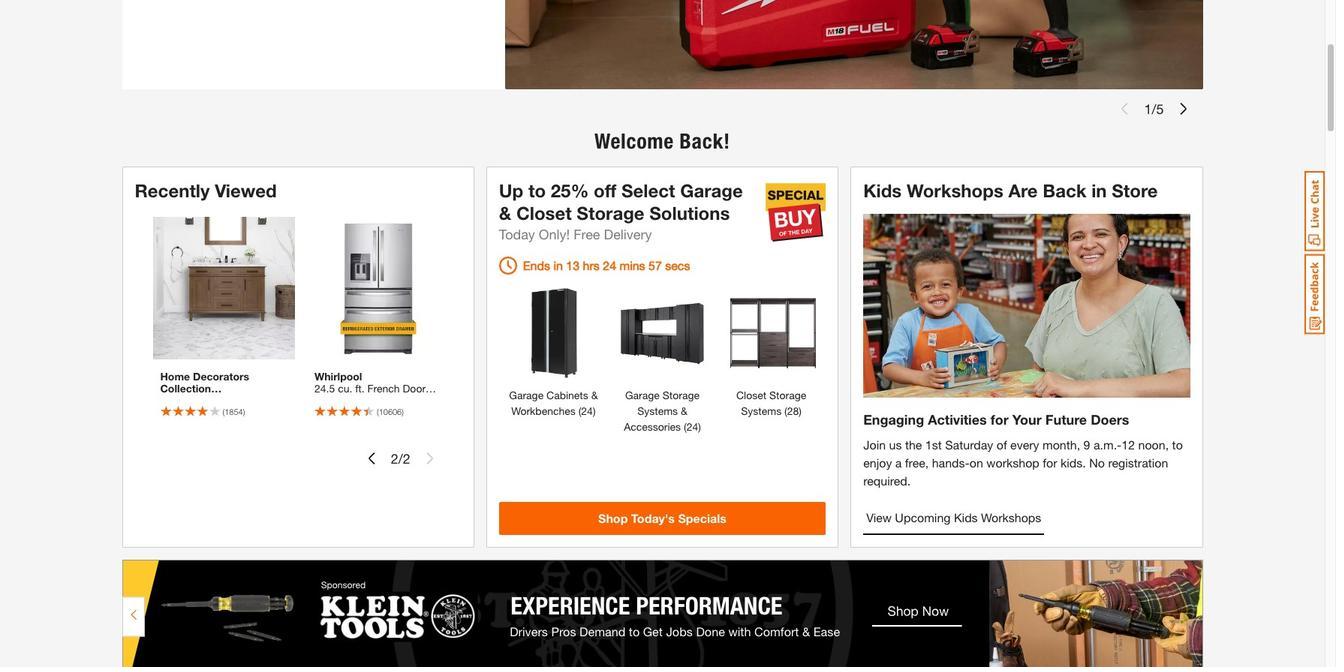 Task type: vqa. For each thing, say whether or not it's contained in the screenshot.
to
yes



Task type: describe. For each thing, give the bounding box(es) containing it.
22
[[252, 394, 264, 407]]

mins
[[620, 258, 646, 273]]

image for 30nov2023-hp-bau-mw44-45 image
[[122, 0, 1204, 89]]

1854
[[225, 407, 243, 417]]

( for garage storage systems & accessories
[[684, 421, 687, 434]]

systems for garage
[[638, 405, 678, 418]]

1 horizontal spatial 24
[[603, 258, 617, 273]]

a
[[896, 456, 902, 470]]

saturday
[[946, 438, 994, 452]]

( 24 ) for workbenches
[[576, 405, 596, 418]]

& inside the garage cabinets & workbenches
[[592, 389, 598, 402]]

future
[[1046, 412, 1088, 428]]

closet inside "up to 25% off select garage & closet storage solutions today only! free delivery"
[[517, 203, 572, 224]]

0 vertical spatial kids
[[864, 180, 902, 201]]

1 2 from the left
[[391, 450, 399, 467]]

( 1854 )
[[223, 407, 245, 417]]

kids workshops are back in store
[[864, 180, 1159, 201]]

2 horizontal spatial in.
[[267, 394, 278, 407]]

join us the 1st saturday of every month, 9 a.m.-12 noon, to enjoy a free, hands-on workshop for kids. no registration required.
[[864, 438, 1184, 488]]

workbenches
[[512, 405, 576, 418]]

1 horizontal spatial in.
[[217, 394, 228, 407]]

garage for garage storage systems & accessories
[[626, 389, 660, 402]]

us
[[890, 438, 902, 452]]

viewed
[[215, 180, 277, 201]]

0 vertical spatial for
[[991, 412, 1009, 428]]

( 10606 )
[[377, 407, 404, 417]]

hands-
[[933, 456, 970, 470]]

previous slide image
[[366, 453, 378, 465]]

garage cabinets & workbenches product image image
[[507, 287, 600, 380]]

today only!
[[499, 226, 570, 243]]

door
[[403, 382, 426, 395]]

on
[[970, 456, 984, 470]]

of
[[997, 438, 1008, 452]]

doers
[[1091, 412, 1130, 428]]

registration
[[1109, 456, 1169, 470]]

cabinets
[[547, 389, 589, 402]]

storage for closet storage systems
[[770, 389, 807, 402]]

up
[[499, 180, 524, 201]]

hrs
[[583, 258, 600, 273]]

1
[[1145, 100, 1153, 117]]

view upcoming kids workshops
[[867, 511, 1042, 525]]

w
[[231, 394, 241, 407]]

accessories
[[624, 421, 681, 434]]

( for closet storage systems
[[785, 405, 788, 418]]

12
[[1122, 438, 1136, 452]]

required.
[[864, 474, 911, 488]]

5
[[1157, 100, 1165, 117]]

vanity
[[185, 418, 214, 431]]

recently viewed
[[135, 180, 277, 201]]

24.5 cu. ft. french door refrigerator in fingerprint resistant stainless steel image
[[307, 217, 450, 360]]

1st
[[926, 438, 943, 452]]

solutions
[[650, 203, 730, 224]]

kids.
[[1061, 456, 1087, 470]]

no
[[1090, 456, 1106, 470]]

activities
[[928, 412, 988, 428]]

back
[[1043, 180, 1087, 201]]

cu.
[[338, 382, 353, 395]]

24 for garage cabinets & workbenches
[[582, 405, 593, 418]]

0 vertical spatial workshops
[[907, 180, 1004, 201]]

engaging
[[864, 412, 925, 428]]

garage cabinets & workbenches
[[509, 389, 598, 418]]

closet storage systems product image image
[[725, 287, 818, 380]]

kids inside view upcoming kids workshops link
[[955, 511, 978, 525]]

shop today's specials
[[599, 512, 727, 526]]

28
[[788, 405, 799, 418]]

collection
[[160, 382, 211, 395]]

/ for 2
[[399, 450, 403, 467]]

ends in 13 hrs 24 mins 57 secs
[[523, 258, 691, 273]]

this is the last slide image
[[424, 453, 436, 465]]

french
[[368, 382, 400, 395]]

& inside garage storage systems & accessories
[[681, 405, 688, 418]]

in inside home decorators collection sonoma 48 in. w x 22 in. d x 34 in. h single sink bath vanity in almond latte with carrara marble top
[[216, 418, 225, 431]]

ft.
[[355, 382, 365, 395]]

marble
[[247, 430, 280, 443]]

& inside "up to 25% off select garage & closet storage solutions today only! free delivery"
[[499, 203, 512, 224]]

garage for garage cabinets & workbenches
[[509, 389, 544, 402]]

0 horizontal spatial x
[[171, 406, 176, 419]]

feedback link image
[[1305, 254, 1326, 335]]

shop today's specials link
[[499, 503, 826, 536]]

34
[[179, 406, 191, 419]]

home decorators collection sonoma 48 in. w x 22 in. d x 34 in. h single sink bath vanity in almond latte with carrara marble top
[[160, 370, 280, 455]]

25%
[[551, 180, 589, 201]]

refrigerator
[[315, 394, 370, 407]]

steel
[[407, 406, 431, 419]]

free,
[[906, 456, 929, 470]]

( 28 )
[[782, 405, 802, 418]]

sonoma
[[160, 394, 200, 407]]

10606
[[379, 407, 402, 417]]

whirlpool 24.5 cu. ft. french door refrigerator in fingerprint resistant stainless steel
[[315, 370, 435, 419]]

/ for 1
[[1153, 100, 1157, 117]]

systems for closet
[[742, 405, 782, 418]]



Task type: locate. For each thing, give the bounding box(es) containing it.
2 vertical spatial 24
[[687, 421, 699, 434]]

1 vertical spatial /
[[399, 450, 403, 467]]

stainless
[[361, 406, 404, 419]]

systems up accessories
[[638, 405, 678, 418]]

recently
[[135, 180, 210, 201]]

24 down cabinets
[[582, 405, 593, 418]]

view
[[867, 511, 892, 525]]

& right cabinets
[[592, 389, 598, 402]]

storage
[[577, 203, 645, 224], [663, 389, 700, 402], [770, 389, 807, 402]]

1 horizontal spatial for
[[1044, 456, 1058, 470]]

in. left "w"
[[217, 394, 228, 407]]

13
[[567, 258, 580, 273]]

2 horizontal spatial &
[[681, 405, 688, 418]]

24 right "hrs"
[[603, 258, 617, 273]]

1 vertical spatial kids
[[955, 511, 978, 525]]

garage up accessories
[[626, 389, 660, 402]]

closet down closet storage systems product image
[[737, 389, 767, 402]]

upcoming
[[896, 511, 951, 525]]

garage up solutions
[[681, 180, 743, 201]]

home
[[160, 370, 190, 383]]

next slide image
[[1178, 103, 1190, 115]]

1 vertical spatial for
[[1044, 456, 1058, 470]]

in inside whirlpool 24.5 cu. ft. french door refrigerator in fingerprint resistant stainless steel
[[373, 394, 381, 407]]

special buy logo image
[[766, 183, 826, 243]]

to inside join us the 1st saturday of every month, 9 a.m.-12 noon, to enjoy a free, hands-on workshop for kids. no registration required.
[[1173, 438, 1184, 452]]

2 2 from the left
[[403, 450, 411, 467]]

free delivery
[[574, 226, 652, 243]]

x right "w"
[[244, 394, 249, 407]]

up to 25% off select garage & closet storage solutions today only! free delivery
[[499, 180, 743, 243]]

welcome
[[595, 129, 674, 154]]

store
[[1113, 180, 1159, 201]]

carrara
[[209, 430, 244, 443]]

&
[[499, 203, 512, 224], [592, 389, 598, 402], [681, 405, 688, 418]]

) for closet storage systems
[[799, 405, 802, 418]]

0 vertical spatial 24
[[603, 258, 617, 273]]

0 horizontal spatial storage
[[577, 203, 645, 224]]

0 vertical spatial to
[[529, 180, 546, 201]]

1 vertical spatial to
[[1173, 438, 1184, 452]]

single
[[218, 406, 247, 419]]

garage up workbenches
[[509, 389, 544, 402]]

secs
[[666, 258, 691, 273]]

x
[[244, 394, 249, 407], [171, 406, 176, 419]]

& down up
[[499, 203, 512, 224]]

to inside "up to 25% off select garage & closet storage solutions today only! free delivery"
[[529, 180, 546, 201]]

0 vertical spatial closet
[[517, 203, 572, 224]]

1 horizontal spatial &
[[592, 389, 598, 402]]

1 / 5
[[1145, 100, 1165, 117]]

9
[[1084, 438, 1091, 452]]

0 horizontal spatial 24
[[582, 405, 593, 418]]

1 horizontal spatial ( 24 )
[[681, 421, 701, 434]]

storage up free delivery
[[577, 203, 645, 224]]

0 horizontal spatial closet
[[517, 203, 572, 224]]

24
[[603, 258, 617, 273], [582, 405, 593, 418], [687, 421, 699, 434]]

2 left "this is the last slide" icon
[[403, 450, 411, 467]]

1 horizontal spatial to
[[1173, 438, 1184, 452]]

almond
[[228, 418, 264, 431]]

with
[[187, 430, 207, 443]]

whirlpool
[[315, 370, 362, 383]]

0 horizontal spatial ( 24 )
[[576, 405, 596, 418]]

storage for garage storage systems & accessories
[[663, 389, 700, 402]]

in.
[[217, 394, 228, 407], [267, 394, 278, 407], [194, 406, 205, 419]]

to right noon,
[[1173, 438, 1184, 452]]

every
[[1011, 438, 1040, 452]]

engaging activities for your future doers
[[864, 412, 1130, 428]]

this is the first slide image
[[1120, 103, 1132, 115]]

storage inside garage storage systems & accessories
[[663, 389, 700, 402]]

1 horizontal spatial /
[[1153, 100, 1157, 117]]

2 vertical spatial &
[[681, 405, 688, 418]]

24 for garage storage systems & accessories
[[687, 421, 699, 434]]

garage inside the garage cabinets & workbenches
[[509, 389, 544, 402]]

workshops down workshop
[[982, 511, 1042, 525]]

2 horizontal spatial storage
[[770, 389, 807, 402]]

garage inside garage storage systems & accessories
[[626, 389, 660, 402]]

live chat image
[[1305, 171, 1326, 252]]

sonoma 48 in. w x 22 in. d x 34 in. h single sink bath vanity in almond latte with carrara marble top image
[[153, 217, 295, 360]]

enjoy
[[864, 456, 893, 470]]

( 24 )
[[576, 405, 596, 418], [681, 421, 701, 434]]

off
[[594, 180, 617, 201]]

0 horizontal spatial &
[[499, 203, 512, 224]]

h
[[208, 406, 215, 419]]

latte
[[160, 430, 184, 443]]

a.m.-
[[1094, 438, 1122, 452]]

in. left h
[[194, 406, 205, 419]]

storage inside closet storage systems
[[770, 389, 807, 402]]

for down month,
[[1044, 456, 1058, 470]]

0 horizontal spatial systems
[[638, 405, 678, 418]]

0 horizontal spatial for
[[991, 412, 1009, 428]]

systems
[[638, 405, 678, 418], [742, 405, 782, 418]]

24.5
[[315, 382, 335, 395]]

1 horizontal spatial garage
[[626, 389, 660, 402]]

in. right 22
[[267, 394, 278, 407]]

57
[[649, 258, 662, 273]]

0 horizontal spatial garage
[[509, 389, 544, 402]]

month,
[[1043, 438, 1081, 452]]

closet inside closet storage systems
[[737, 389, 767, 402]]

garage storage systems & accessories product image image
[[616, 287, 709, 380]]

1 horizontal spatial closet
[[737, 389, 767, 402]]

to
[[529, 180, 546, 201], [1173, 438, 1184, 452]]

join
[[864, 438, 886, 452]]

select
[[622, 180, 676, 201]]

(
[[579, 405, 582, 418], [785, 405, 788, 418], [223, 407, 225, 417], [377, 407, 379, 417], [684, 421, 687, 434]]

1 horizontal spatial storage
[[663, 389, 700, 402]]

workshops
[[907, 180, 1004, 201], [982, 511, 1042, 525]]

garage inside "up to 25% off select garage & closet storage solutions today only! free delivery"
[[681, 180, 743, 201]]

2 right previous slide icon on the left bottom
[[391, 450, 399, 467]]

kids workshops image
[[864, 214, 1191, 398]]

resistant
[[315, 406, 359, 419]]

2 systems from the left
[[742, 405, 782, 418]]

1 vertical spatial closet
[[737, 389, 767, 402]]

48
[[203, 394, 214, 407]]

0 vertical spatial &
[[499, 203, 512, 224]]

systems inside garage storage systems & accessories
[[638, 405, 678, 418]]

0 horizontal spatial kids
[[864, 180, 902, 201]]

& up accessories
[[681, 405, 688, 418]]

closet
[[517, 203, 572, 224], [737, 389, 767, 402]]

d
[[160, 406, 168, 419]]

/ left "this is the last slide" icon
[[399, 450, 403, 467]]

bath
[[160, 418, 182, 431]]

1 vertical spatial workshops
[[982, 511, 1042, 525]]

x right d at the left bottom
[[171, 406, 176, 419]]

sink
[[250, 406, 271, 419]]

closet storage systems
[[737, 389, 807, 418]]

systems inside closet storage systems
[[742, 405, 782, 418]]

1 horizontal spatial kids
[[955, 511, 978, 525]]

are
[[1009, 180, 1038, 201]]

/
[[1153, 100, 1157, 117], [399, 450, 403, 467]]

2 horizontal spatial 24
[[687, 421, 699, 434]]

0 vertical spatial /
[[1153, 100, 1157, 117]]

1 horizontal spatial 2
[[403, 450, 411, 467]]

your
[[1013, 412, 1042, 428]]

) for garage storage systems & accessories
[[699, 421, 701, 434]]

to right up
[[529, 180, 546, 201]]

noon,
[[1139, 438, 1170, 452]]

0 horizontal spatial /
[[399, 450, 403, 467]]

0 horizontal spatial to
[[529, 180, 546, 201]]

garage
[[681, 180, 743, 201], [509, 389, 544, 402], [626, 389, 660, 402]]

( 24 ) for &
[[681, 421, 701, 434]]

decorators
[[193, 370, 249, 383]]

2 / 2
[[391, 450, 411, 467]]

1 horizontal spatial x
[[244, 394, 249, 407]]

)
[[593, 405, 596, 418], [799, 405, 802, 418], [243, 407, 245, 417], [402, 407, 404, 417], [699, 421, 701, 434]]

storage up accessories
[[663, 389, 700, 402]]

kids
[[864, 180, 902, 201], [955, 511, 978, 525]]

for inside join us the 1st saturday of every month, 9 a.m.-12 noon, to enjoy a free, hands-on workshop for kids. no registration required.
[[1044, 456, 1058, 470]]

ends
[[523, 258, 551, 273]]

1 vertical spatial &
[[592, 389, 598, 402]]

( for garage cabinets & workbenches
[[579, 405, 582, 418]]

for up of on the right bottom
[[991, 412, 1009, 428]]

garage storage systems & accessories
[[624, 389, 700, 434]]

in
[[1092, 180, 1108, 201], [554, 258, 563, 273], [373, 394, 381, 407], [216, 418, 225, 431]]

welcome back!
[[595, 129, 731, 154]]

0 vertical spatial ( 24 )
[[576, 405, 596, 418]]

1 horizontal spatial systems
[[742, 405, 782, 418]]

24 right accessories
[[687, 421, 699, 434]]

systems left 28
[[742, 405, 782, 418]]

fingerprint
[[384, 394, 435, 407]]

the
[[906, 438, 923, 452]]

0 horizontal spatial in.
[[194, 406, 205, 419]]

/ right this is the first slide image
[[1153, 100, 1157, 117]]

1 systems from the left
[[638, 405, 678, 418]]

1 vertical spatial 24
[[582, 405, 593, 418]]

0 horizontal spatial 2
[[391, 450, 399, 467]]

) for garage cabinets & workbenches
[[593, 405, 596, 418]]

storage up ( 28 )
[[770, 389, 807, 402]]

1 vertical spatial ( 24 )
[[681, 421, 701, 434]]

back!
[[680, 129, 731, 154]]

workshops left are
[[907, 180, 1004, 201]]

closet up the today only!
[[517, 203, 572, 224]]

2 horizontal spatial garage
[[681, 180, 743, 201]]

top
[[160, 442, 178, 455]]

storage inside "up to 25% off select garage & closet storage solutions today only! free delivery"
[[577, 203, 645, 224]]



